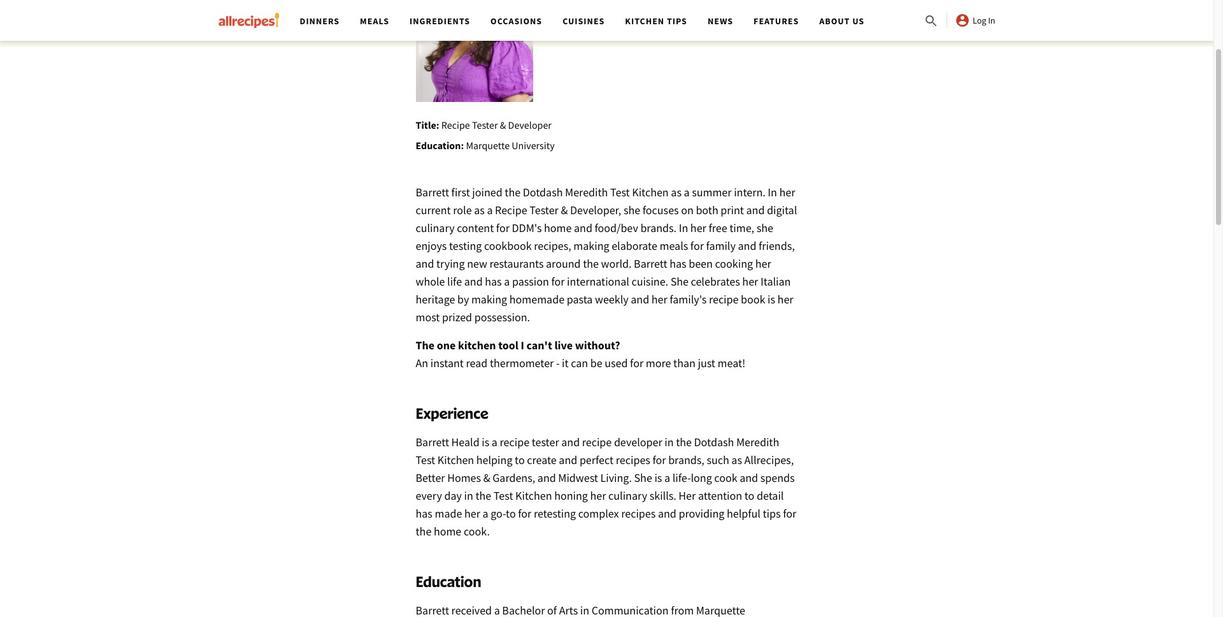 Task type: vqa. For each thing, say whether or not it's contained in the screenshot.
Up in Yes! You Can Absolutely Freeze Cranberry Sauce – And It'S A Great Way To Get A Jump On Your Holiday Cooking. To Freeze Cranberry Sauce, Allow It To Cool Completely. Ladle The Sauce Into Zip-Top Freezer Bags Labeled With The Date. Squeeze Out The Excess Air, Seal, Lay Flat In The Freezer, And Freeze For Up To A Year.
no



Task type: describe. For each thing, give the bounding box(es) containing it.
than
[[674, 355, 696, 370]]

instant
[[431, 355, 464, 370]]

1 horizontal spatial in
[[768, 185, 778, 199]]

has inside barrett heald is a recipe tester and recipe developer in the dotdash meredith test kitchen helping to create and perfect recipes for brands, such as allrecipes, better homes & gardens, and midwest living. she is a life-long cook and spends every day in the test kitchen honing her culinary skills. her attention to detail has made her a go-to for retesting complex recipes and providing helpful tips for the home cook.
[[416, 506, 433, 521]]

1 horizontal spatial recipe
[[582, 434, 612, 449]]

italian
[[761, 274, 791, 289]]

as inside barrett heald is a recipe tester and recipe developer in the dotdash meredith test kitchen helping to create and perfect recipes for brands, such as allrecipes, better homes & gardens, and midwest living. she is a life-long cook and spends every day in the test kitchen honing her culinary skills. her attention to detail has made her a go-to for retesting complex recipes and providing helpful tips for the home cook.
[[732, 452, 743, 467]]

detail
[[757, 488, 784, 503]]

0 horizontal spatial making
[[472, 292, 508, 306]]

the up brands,
[[676, 434, 692, 449]]

cookbook
[[484, 238, 532, 253]]

her up book
[[743, 274, 759, 289]]

spends
[[761, 470, 795, 485]]

can
[[571, 355, 588, 370]]

-
[[556, 355, 560, 370]]

book
[[741, 292, 766, 306]]

long
[[691, 470, 713, 485]]

test inside barrett first joined the dotdash meredith test kitchen as a summer intern. in her current role as a recipe tester & developer, she focuses on both print and digital culinary content for ddm's home and food/bev brands. in her free time, she enjoys testing cookbook recipes, making elaborate meals for family and friends, and trying new restaurants around the world. barrett has been cooking her whole life and has a passion for international cuisine. she celebrates her italian heritage by making homemade pasta weekly and her family's recipe book is her most prized possession.
[[611, 185, 630, 199]]

family's
[[670, 292, 707, 306]]

be
[[591, 355, 603, 370]]

international
[[567, 274, 630, 289]]

the right joined
[[505, 185, 521, 199]]

2 vertical spatial in
[[679, 220, 689, 235]]

us
[[853, 15, 865, 27]]

the up international
[[583, 256, 599, 271]]

education:
[[416, 139, 464, 151]]

features link
[[754, 15, 799, 27]]

the up go-
[[476, 488, 492, 503]]

is inside barrett first joined the dotdash meredith test kitchen as a summer intern. in her current role as a recipe tester & developer, she focuses on both print and digital culinary content for ddm's home and food/bev brands. in her free time, she enjoys testing cookbook recipes, making elaborate meals for family and friends, and trying new restaurants around the world. barrett has been cooking her whole life and has a passion for international cuisine. she celebrates her italian heritage by making homemade pasta weekly and her family's recipe book is her most prized possession.
[[768, 292, 776, 306]]

2 vertical spatial to
[[506, 506, 516, 521]]

friends,
[[759, 238, 795, 253]]

current
[[416, 202, 451, 217]]

1 horizontal spatial &
[[500, 118, 506, 131]]

free
[[709, 220, 728, 235]]

her down italian
[[778, 292, 794, 306]]

a up on
[[684, 185, 690, 199]]

her down cuisine.
[[652, 292, 668, 306]]

kitchen tips
[[626, 15, 688, 27]]

on
[[682, 202, 694, 217]]

homemade
[[510, 292, 565, 306]]

dinners
[[300, 15, 340, 27]]

content
[[457, 220, 494, 235]]

kitchen down the gardens,
[[516, 488, 552, 503]]

by
[[458, 292, 469, 306]]

new
[[467, 256, 488, 271]]

gardens,
[[493, 470, 536, 485]]

it
[[562, 355, 569, 370]]

title:
[[416, 118, 440, 131]]

retesting
[[534, 506, 576, 521]]

the one kitchen tool i can't live without? an instant read thermometer - it can be used for more than just meat!
[[416, 338, 746, 370]]

elaborate
[[612, 238, 658, 253]]

1 vertical spatial in
[[464, 488, 474, 503]]

0 horizontal spatial as
[[474, 202, 485, 217]]

helpful
[[727, 506, 761, 521]]

meat!
[[718, 355, 746, 370]]

and down create
[[538, 470, 556, 485]]

education: marquette university
[[416, 139, 555, 151]]

and down cuisine.
[[631, 292, 650, 306]]

occasions link
[[491, 15, 543, 27]]

0 vertical spatial has
[[670, 256, 687, 271]]

brands,
[[669, 452, 705, 467]]

passion
[[512, 274, 549, 289]]

a down restaurants at top
[[504, 274, 510, 289]]

her
[[679, 488, 696, 503]]

0 vertical spatial making
[[574, 238, 610, 253]]

about
[[820, 15, 851, 27]]

made
[[435, 506, 462, 521]]

complex
[[579, 506, 619, 521]]

news link
[[708, 15, 734, 27]]

0 horizontal spatial she
[[624, 202, 641, 217]]

cuisines
[[563, 15, 605, 27]]

tips
[[763, 506, 781, 521]]

barrett for and
[[416, 434, 449, 449]]

she inside barrett heald is a recipe tester and recipe developer in the dotdash meredith test kitchen helping to create and perfect recipes for brands, such as allrecipes, better homes & gardens, and midwest living. she is a life-long cook and spends every day in the test kitchen honing her culinary skills. her attention to detail has made her a go-to for retesting complex recipes and providing helpful tips for the home cook.
[[635, 470, 653, 485]]

perfect
[[580, 452, 614, 467]]

developer
[[508, 118, 552, 131]]

for inside the one kitchen tool i can't live without? an instant read thermometer - it can be used for more than just meat!
[[630, 355, 644, 370]]

tester inside barrett first joined the dotdash meredith test kitchen as a summer intern. in her current role as a recipe tester & developer, she focuses on both print and digital culinary content for ddm's home and food/bev brands. in her free time, she enjoys testing cookbook recipes, making elaborate meals for family and friends, and trying new restaurants around the world. barrett has been cooking her whole life and has a passion for international cuisine. she celebrates her italian heritage by making homemade pasta weekly and her family's recipe book is her most prized possession.
[[530, 202, 559, 217]]

living.
[[601, 470, 632, 485]]

culinary inside barrett heald is a recipe tester and recipe developer in the dotdash meredith test kitchen helping to create and perfect recipes for brands, such as allrecipes, better homes & gardens, and midwest living. she is a life-long cook and spends every day in the test kitchen honing her culinary skills. her attention to detail has made her a go-to for retesting complex recipes and providing helpful tips for the home cook.
[[609, 488, 648, 503]]

can't
[[527, 338, 553, 352]]

0 horizontal spatial recipe
[[442, 118, 470, 131]]

kitchen up homes
[[438, 452, 474, 467]]

0 vertical spatial to
[[515, 452, 525, 467]]

cook
[[715, 470, 738, 485]]

better
[[416, 470, 445, 485]]

and up the whole
[[416, 256, 434, 271]]

log in
[[973, 15, 996, 26]]

meals
[[660, 238, 689, 253]]

celebrates
[[691, 274, 741, 289]]

and down "developer,"
[[574, 220, 593, 235]]

and down skills.
[[658, 506, 677, 521]]

dinners link
[[300, 15, 340, 27]]

role
[[453, 202, 472, 217]]

navigation containing dinners
[[290, 0, 924, 41]]

create
[[527, 452, 557, 467]]

around
[[546, 256, 581, 271]]

food/bev
[[595, 220, 639, 235]]

trying
[[437, 256, 465, 271]]

just
[[698, 355, 716, 370]]

and up 'midwest'
[[559, 452, 578, 467]]

skills.
[[650, 488, 677, 503]]

pasta
[[567, 292, 593, 306]]

in inside log in "link"
[[989, 15, 996, 26]]

for up cookbook
[[496, 220, 510, 235]]

log
[[973, 15, 987, 26]]

a left life-
[[665, 470, 671, 485]]

0 vertical spatial in
[[665, 434, 674, 449]]

used
[[605, 355, 628, 370]]

i
[[521, 338, 525, 352]]

live
[[555, 338, 573, 352]]

midwest
[[559, 470, 599, 485]]

recipe inside barrett first joined the dotdash meredith test kitchen as a summer intern. in her current role as a recipe tester & developer, she focuses on both print and digital culinary content for ddm's home and food/bev brands. in her free time, she enjoys testing cookbook recipes, making elaborate meals for family and friends, and trying new restaurants around the world. barrett has been cooking her whole life and has a passion for international cuisine. she celebrates her italian heritage by making homemade pasta weekly and her family's recipe book is her most prized possession.
[[495, 202, 528, 217]]

developer
[[614, 434, 663, 449]]

education
[[416, 572, 482, 590]]

print
[[721, 202, 744, 217]]

kitchen inside barrett first joined the dotdash meredith test kitchen as a summer intern. in her current role as a recipe tester & developer, she focuses on both print and digital culinary content for ddm's home and food/bev brands. in her free time, she enjoys testing cookbook recipes, making elaborate meals for family and friends, and trying new restaurants around the world. barrett has been cooking her whole life and has a passion for international cuisine. she celebrates her italian heritage by making homemade pasta weekly and her family's recipe book is her most prized possession.
[[632, 185, 669, 199]]

summer
[[692, 185, 732, 199]]

world.
[[601, 256, 632, 271]]



Task type: locate. For each thing, give the bounding box(es) containing it.
home inside barrett first joined the dotdash meredith test kitchen as a summer intern. in her current role as a recipe tester & developer, she focuses on both print and digital culinary content for ddm's home and food/bev brands. in her free time, she enjoys testing cookbook recipes, making elaborate meals for family and friends, and trying new restaurants around the world. barrett has been cooking her whole life and has a passion for international cuisine. she celebrates her italian heritage by making homemade pasta weekly and her family's recipe book is her most prized possession.
[[544, 220, 572, 235]]

weekly
[[595, 292, 629, 306]]

0 horizontal spatial tester
[[472, 118, 498, 131]]

meals
[[360, 15, 390, 27]]

her left free
[[691, 220, 707, 235]]

tips
[[667, 15, 688, 27]]

0 vertical spatial barrett
[[416, 185, 449, 199]]

every
[[416, 488, 442, 503]]

0 vertical spatial test
[[611, 185, 630, 199]]

to up the gardens,
[[515, 452, 525, 467]]

recipes down developer
[[616, 452, 651, 467]]

meredith inside barrett first joined the dotdash meredith test kitchen as a summer intern. in her current role as a recipe tester & developer, she focuses on both print and digital culinary content for ddm's home and food/bev brands. in her free time, she enjoys testing cookbook recipes, making elaborate meals for family and friends, and trying new restaurants around the world. barrett has been cooking her whole life and has a passion for international cuisine. she celebrates her italian heritage by making homemade pasta weekly and her family's recipe book is her most prized possession.
[[565, 185, 608, 199]]

heald
[[452, 434, 480, 449]]

1 horizontal spatial dotdash
[[695, 434, 735, 449]]

ingredients
[[410, 15, 471, 27]]

2 horizontal spatial as
[[732, 452, 743, 467]]

is
[[768, 292, 776, 306], [482, 434, 490, 449], [655, 470, 663, 485]]

a up helping
[[492, 434, 498, 449]]

the
[[505, 185, 521, 199], [583, 256, 599, 271], [676, 434, 692, 449], [476, 488, 492, 503], [416, 524, 432, 538]]

to down the gardens,
[[506, 506, 516, 521]]

&
[[500, 118, 506, 131], [561, 202, 568, 217], [484, 470, 491, 485]]

1 vertical spatial she
[[757, 220, 774, 235]]

been
[[689, 256, 713, 271]]

0 vertical spatial recipes
[[616, 452, 651, 467]]

& inside barrett heald is a recipe tester and recipe developer in the dotdash meredith test kitchen helping to create and perfect recipes for brands, such as allrecipes, better homes & gardens, and midwest living. she is a life-long cook and spends every day in the test kitchen honing her culinary skills. her attention to detail has made her a go-to for retesting complex recipes and providing helpful tips for the home cook.
[[484, 470, 491, 485]]

life
[[448, 274, 462, 289]]

1 horizontal spatial is
[[655, 470, 663, 485]]

& inside barrett first joined the dotdash meredith test kitchen as a summer intern. in her current role as a recipe tester & developer, she focuses on both print and digital culinary content for ddm's home and food/bev brands. in her free time, she enjoys testing cookbook recipes, making elaborate meals for family and friends, and trying new restaurants around the world. barrett has been cooking her whole life and has a passion for international cuisine. she celebrates her italian heritage by making homemade pasta weekly and her family's recipe book is her most prized possession.
[[561, 202, 568, 217]]

culinary down living.
[[609, 488, 648, 503]]

barrett up cuisine.
[[634, 256, 668, 271]]

her up cook.
[[465, 506, 481, 521]]

in right the 'log'
[[989, 15, 996, 26]]

in
[[989, 15, 996, 26], [768, 185, 778, 199], [679, 220, 689, 235]]

1 vertical spatial as
[[474, 202, 485, 217]]

has down new
[[485, 274, 502, 289]]

barrett
[[416, 185, 449, 199], [634, 256, 668, 271], [416, 434, 449, 449]]

barrett inside barrett heald is a recipe tester and recipe developer in the dotdash meredith test kitchen helping to create and perfect recipes for brands, such as allrecipes, better homes & gardens, and midwest living. she is a life-long cook and spends every day in the test kitchen honing her culinary skills. her attention to detail has made her a go-to for retesting complex recipes and providing helpful tips for the home cook.
[[416, 434, 449, 449]]

home image
[[218, 13, 280, 28]]

navigation
[[290, 0, 924, 41]]

1 horizontal spatial as
[[671, 185, 682, 199]]

0 vertical spatial she
[[671, 274, 689, 289]]

dotdash up such
[[695, 434, 735, 449]]

about us link
[[820, 15, 865, 27]]

kitchen tips link
[[626, 15, 688, 27]]

making up "world."
[[574, 238, 610, 253]]

she up food/bev
[[624, 202, 641, 217]]

attention
[[699, 488, 743, 503]]

0 horizontal spatial has
[[416, 506, 433, 521]]

barrett left heald
[[416, 434, 449, 449]]

providing
[[679, 506, 725, 521]]

1 horizontal spatial in
[[665, 434, 674, 449]]

in up digital
[[768, 185, 778, 199]]

2 vertical spatial as
[[732, 452, 743, 467]]

test up "developer,"
[[611, 185, 630, 199]]

as right such
[[732, 452, 743, 467]]

a down joined
[[487, 202, 493, 217]]

0 horizontal spatial in
[[464, 488, 474, 503]]

for left brands,
[[653, 452, 666, 467]]

testing
[[449, 238, 482, 253]]

1 vertical spatial test
[[416, 452, 435, 467]]

brands.
[[641, 220, 677, 235]]

meals link
[[360, 15, 390, 27]]

2 horizontal spatial recipe
[[709, 292, 739, 306]]

0 vertical spatial meredith
[[565, 185, 608, 199]]

& down helping
[[484, 470, 491, 485]]

has
[[670, 256, 687, 271], [485, 274, 502, 289], [416, 506, 433, 521]]

is up skills.
[[655, 470, 663, 485]]

for right go-
[[518, 506, 532, 521]]

heritage
[[416, 292, 455, 306]]

cooking
[[716, 256, 754, 271]]

log in link
[[956, 13, 996, 28]]

barrett first joined the dotdash meredith test kitchen as a summer intern. in her current role as a recipe tester & developer, she focuses on both print and digital culinary content for ddm's home and food/bev brands. in her free time, she enjoys testing cookbook recipes, making elaborate meals for family and friends, and trying new restaurants around the world. barrett has been cooking her whole life and has a passion for international cuisine. she celebrates her italian heritage by making homemade pasta weekly and her family's recipe book is her most prized possession.
[[416, 185, 798, 324]]

home up the recipes,
[[544, 220, 572, 235]]

tool
[[499, 338, 519, 352]]

go-
[[491, 506, 506, 521]]

her up digital
[[780, 185, 796, 199]]

recipe inside barrett first joined the dotdash meredith test kitchen as a summer intern. in her current role as a recipe tester & developer, she focuses on both print and digital culinary content for ddm's home and food/bev brands. in her free time, she enjoys testing cookbook recipes, making elaborate meals for family and friends, and trying new restaurants around the world. barrett has been cooking her whole life and has a passion for international cuisine. she celebrates her italian heritage by making homemade pasta weekly and her family's recipe book is her most prized possession.
[[709, 292, 739, 306]]

helping
[[477, 452, 513, 467]]

1 vertical spatial recipes
[[622, 506, 656, 521]]

barrett up current
[[416, 185, 449, 199]]

focuses
[[643, 202, 679, 217]]

1 vertical spatial barrett
[[634, 256, 668, 271]]

1 horizontal spatial test
[[494, 488, 513, 503]]

dotdash up ddm's
[[523, 185, 563, 199]]

2 vertical spatial has
[[416, 506, 433, 521]]

1 horizontal spatial home
[[544, 220, 572, 235]]

1 vertical spatial dotdash
[[695, 434, 735, 449]]

0 horizontal spatial is
[[482, 434, 490, 449]]

1 vertical spatial recipe
[[495, 202, 528, 217]]

0 vertical spatial is
[[768, 292, 776, 306]]

culinary inside barrett first joined the dotdash meredith test kitchen as a summer intern. in her current role as a recipe tester & developer, she focuses on both print and digital culinary content for ddm's home and food/bev brands. in her free time, she enjoys testing cookbook recipes, making elaborate meals for family and friends, and trying new restaurants around the world. barrett has been cooking her whole life and has a passion for international cuisine. she celebrates her italian heritage by making homemade pasta weekly and her family's recipe book is her most prized possession.
[[416, 220, 455, 235]]

to
[[515, 452, 525, 467], [745, 488, 755, 503], [506, 506, 516, 521]]

1 horizontal spatial tester
[[530, 202, 559, 217]]

and down intern.
[[747, 202, 765, 217]]

2 vertical spatial barrett
[[416, 434, 449, 449]]

test
[[611, 185, 630, 199], [416, 452, 435, 467], [494, 488, 513, 503]]

recipe down celebrates in the right top of the page
[[709, 292, 739, 306]]

2 horizontal spatial is
[[768, 292, 776, 306]]

0 vertical spatial as
[[671, 185, 682, 199]]

kitchen left tips
[[626, 15, 665, 27]]

for
[[496, 220, 510, 235], [691, 238, 704, 253], [552, 274, 565, 289], [630, 355, 644, 370], [653, 452, 666, 467], [518, 506, 532, 521], [784, 506, 797, 521]]

life-
[[673, 470, 691, 485]]

0 vertical spatial dotdash
[[523, 185, 563, 199]]

to up helpful
[[745, 488, 755, 503]]

her up italian
[[756, 256, 772, 271]]

as up on
[[671, 185, 682, 199]]

time,
[[730, 220, 755, 235]]

experience
[[416, 404, 489, 422]]

2 vertical spatial &
[[484, 470, 491, 485]]

0 vertical spatial culinary
[[416, 220, 455, 235]]

family
[[707, 238, 736, 253]]

the down every
[[416, 524, 432, 538]]

1 horizontal spatial has
[[485, 274, 502, 289]]

most
[[416, 310, 440, 324]]

barrett heald image
[[416, 0, 533, 102]]

home down made
[[434, 524, 462, 538]]

0 horizontal spatial dotdash
[[523, 185, 563, 199]]

0 horizontal spatial home
[[434, 524, 462, 538]]

test up go-
[[494, 488, 513, 503]]

0 horizontal spatial in
[[679, 220, 689, 235]]

meredith up "developer,"
[[565, 185, 608, 199]]

2 vertical spatial is
[[655, 470, 663, 485]]

0 horizontal spatial test
[[416, 452, 435, 467]]

0 vertical spatial &
[[500, 118, 506, 131]]

recipe up helping
[[500, 434, 530, 449]]

has down meals
[[670, 256, 687, 271]]

1 vertical spatial tester
[[530, 202, 559, 217]]

1 horizontal spatial making
[[574, 238, 610, 253]]

1 vertical spatial home
[[434, 524, 462, 538]]

0 vertical spatial tester
[[472, 118, 498, 131]]

without?
[[575, 338, 621, 352]]

1 horizontal spatial meredith
[[737, 434, 780, 449]]

2 horizontal spatial has
[[670, 256, 687, 271]]

enjoys
[[416, 238, 447, 253]]

0 horizontal spatial &
[[484, 470, 491, 485]]

making up possession.
[[472, 292, 508, 306]]

homes
[[448, 470, 481, 485]]

recipes down skills.
[[622, 506, 656, 521]]

1 vertical spatial culinary
[[609, 488, 648, 503]]

0 vertical spatial she
[[624, 202, 641, 217]]

culinary down current
[[416, 220, 455, 235]]

0 horizontal spatial recipe
[[500, 434, 530, 449]]

meredith up allrecipes,
[[737, 434, 780, 449]]

for down around
[[552, 274, 565, 289]]

she inside barrett first joined the dotdash meredith test kitchen as a summer intern. in her current role as a recipe tester & developer, she focuses on both print and digital culinary content for ddm's home and food/bev brands. in her free time, she enjoys testing cookbook recipes, making elaborate meals for family and friends, and trying new restaurants around the world. barrett has been cooking her whole life and has a passion for international cuisine. she celebrates her italian heritage by making homemade pasta weekly and her family's recipe book is her most prized possession.
[[671, 274, 689, 289]]

search image
[[924, 13, 940, 29]]

tester up education: marquette university at the left
[[472, 118, 498, 131]]

2 horizontal spatial test
[[611, 185, 630, 199]]

2 horizontal spatial &
[[561, 202, 568, 217]]

and down new
[[465, 274, 483, 289]]

0 vertical spatial in
[[989, 15, 996, 26]]

and right cook
[[740, 470, 759, 485]]

recipe up ddm's
[[495, 202, 528, 217]]

has down every
[[416, 506, 433, 521]]

2 horizontal spatial in
[[989, 15, 996, 26]]

for right tips
[[784, 506, 797, 521]]

2 vertical spatial test
[[494, 488, 513, 503]]

1 vertical spatial is
[[482, 434, 490, 449]]

recipe up education:
[[442, 118, 470, 131]]

recipe
[[442, 118, 470, 131], [495, 202, 528, 217]]

1 vertical spatial to
[[745, 488, 755, 503]]

both
[[696, 202, 719, 217]]

test up better
[[416, 452, 435, 467]]

ddm's
[[512, 220, 542, 235]]

dotdash inside barrett first joined the dotdash meredith test kitchen as a summer intern. in her current role as a recipe tester & developer, she focuses on both print and digital culinary content for ddm's home and food/bev brands. in her free time, she enjoys testing cookbook recipes, making elaborate meals for family and friends, and trying new restaurants around the world. barrett has been cooking her whole life and has a passion for international cuisine. she celebrates her italian heritage by making homemade pasta weekly and her family's recipe book is her most prized possession.
[[523, 185, 563, 199]]

her up complex
[[591, 488, 607, 503]]

1 vertical spatial she
[[635, 470, 653, 485]]

allrecipes,
[[745, 452, 794, 467]]

is up helping
[[482, 434, 490, 449]]

1 vertical spatial has
[[485, 274, 502, 289]]

recipe
[[709, 292, 739, 306], [500, 434, 530, 449], [582, 434, 612, 449]]

university
[[512, 139, 555, 151]]

1 vertical spatial in
[[768, 185, 778, 199]]

recipes,
[[534, 238, 572, 253]]

1 vertical spatial making
[[472, 292, 508, 306]]

1 vertical spatial meredith
[[737, 434, 780, 449]]

she
[[671, 274, 689, 289], [635, 470, 653, 485]]

in down on
[[679, 220, 689, 235]]

& up 'marquette'
[[500, 118, 506, 131]]

is right book
[[768, 292, 776, 306]]

restaurants
[[490, 256, 544, 271]]

marquette
[[466, 139, 510, 151]]

0 horizontal spatial she
[[635, 470, 653, 485]]

in
[[665, 434, 674, 449], [464, 488, 474, 503]]

for right 'used' at the bottom
[[630, 355, 644, 370]]

account image
[[956, 13, 971, 28]]

she up friends,
[[757, 220, 774, 235]]

joined
[[473, 185, 503, 199]]

she up skills.
[[635, 470, 653, 485]]

day
[[445, 488, 462, 503]]

1 horizontal spatial she
[[757, 220, 774, 235]]

1 horizontal spatial recipe
[[495, 202, 528, 217]]

0 vertical spatial recipe
[[442, 118, 470, 131]]

recipe up perfect
[[582, 434, 612, 449]]

possession.
[[475, 310, 530, 324]]

home inside barrett heald is a recipe tester and recipe developer in the dotdash meredith test kitchen helping to create and perfect recipes for brands, such as allrecipes, better homes & gardens, and midwest living. she is a life-long cook and spends every day in the test kitchen honing her culinary skills. her attention to detail has made her a go-to for retesting complex recipes and providing helpful tips for the home cook.
[[434, 524, 462, 538]]

as right role
[[474, 202, 485, 217]]

1 horizontal spatial culinary
[[609, 488, 648, 503]]

the
[[416, 338, 435, 352]]

cuisine.
[[632, 274, 669, 289]]

meredith inside barrett heald is a recipe tester and recipe developer in the dotdash meredith test kitchen helping to create and perfect recipes for brands, such as allrecipes, better homes & gardens, and midwest living. she is a life-long cook and spends every day in the test kitchen honing her culinary skills. her attention to detail has made her a go-to for retesting complex recipes and providing helpful tips for the home cook.
[[737, 434, 780, 449]]

0 horizontal spatial meredith
[[565, 185, 608, 199]]

0 vertical spatial home
[[544, 220, 572, 235]]

1 horizontal spatial she
[[671, 274, 689, 289]]

& left "developer,"
[[561, 202, 568, 217]]

ingredients link
[[410, 15, 471, 27]]

and right tester
[[562, 434, 580, 449]]

cuisines link
[[563, 15, 605, 27]]

she up family's on the right of the page
[[671, 274, 689, 289]]

kitchen
[[626, 15, 665, 27], [632, 185, 669, 199], [438, 452, 474, 467], [516, 488, 552, 503]]

0 horizontal spatial culinary
[[416, 220, 455, 235]]

in right day
[[464, 488, 474, 503]]

1 vertical spatial &
[[561, 202, 568, 217]]

more
[[646, 355, 672, 370]]

occasions
[[491, 15, 543, 27]]

such
[[707, 452, 730, 467]]

tester up ddm's
[[530, 202, 559, 217]]

in up brands,
[[665, 434, 674, 449]]

barrett for recipe
[[416, 185, 449, 199]]

meredith
[[565, 185, 608, 199], [737, 434, 780, 449]]

home
[[544, 220, 572, 235], [434, 524, 462, 538]]

and down time,
[[738, 238, 757, 253]]

dotdash inside barrett heald is a recipe tester and recipe developer in the dotdash meredith test kitchen helping to create and perfect recipes for brands, such as allrecipes, better homes & gardens, and midwest living. she is a life-long cook and spends every day in the test kitchen honing her culinary skills. her attention to detail has made her a go-to for retesting complex recipes and providing helpful tips for the home cook.
[[695, 434, 735, 449]]

for up the 'been'
[[691, 238, 704, 253]]

features
[[754, 15, 799, 27]]

digital
[[767, 202, 798, 217]]

a left go-
[[483, 506, 489, 521]]

kitchen up focuses
[[632, 185, 669, 199]]

intern.
[[734, 185, 766, 199]]

cook.
[[464, 524, 490, 538]]

and
[[747, 202, 765, 217], [574, 220, 593, 235], [738, 238, 757, 253], [416, 256, 434, 271], [465, 274, 483, 289], [631, 292, 650, 306], [562, 434, 580, 449], [559, 452, 578, 467], [538, 470, 556, 485], [740, 470, 759, 485], [658, 506, 677, 521]]



